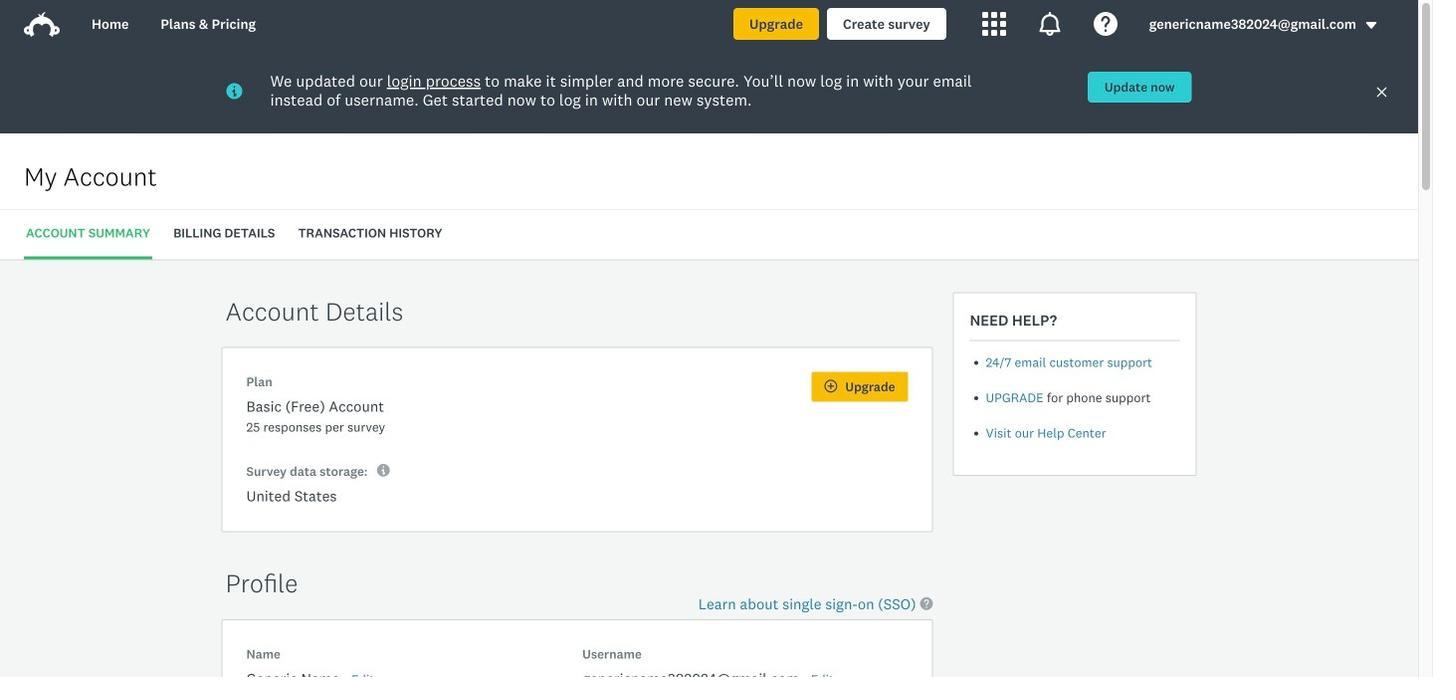 Task type: vqa. For each thing, say whether or not it's contained in the screenshot.
"TrustedSite helps keep you safe from identity theft, credit card fraud, spyware, spam, viruses and online scams" image at the left of the page
no



Task type: locate. For each thing, give the bounding box(es) containing it.
1 horizontal spatial products icon image
[[1038, 12, 1062, 36]]

products icon image
[[983, 12, 1006, 36], [1038, 12, 1062, 36]]

2 products icon image from the left
[[1038, 12, 1062, 36]]

0 horizontal spatial products icon image
[[983, 12, 1006, 36]]

help icon image
[[1094, 12, 1118, 36]]

dropdown arrow image
[[1365, 18, 1379, 32]]



Task type: describe. For each thing, give the bounding box(es) containing it.
surveymonkey logo image
[[24, 12, 60, 37]]

x image
[[1376, 86, 1389, 99]]

1 products icon image from the left
[[983, 12, 1006, 36]]



